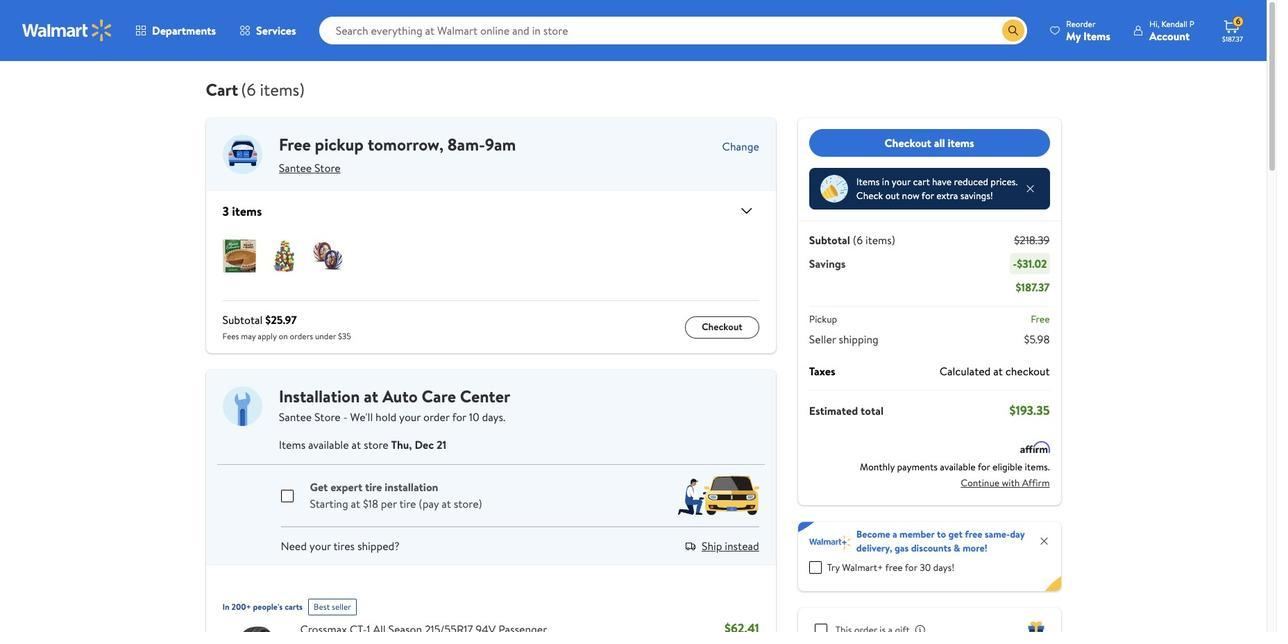 Task type: vqa. For each thing, say whether or not it's contained in the screenshot.
INCREASE QUANTITY HOMEGYM WEIGHT RING RESISTANCE TRAINING TONE AND EXERCISE 10-POUND, 12" X 12", CURRENT QUANTITY 1 icon
no



Task type: describe. For each thing, give the bounding box(es) containing it.
payments
[[897, 460, 938, 474]]

reorder
[[1066, 18, 1096, 30]]

shipping
[[839, 332, 879, 347]]

become a member to get free same-day delivery, gas discounts & more!
[[857, 528, 1025, 555]]

cart
[[913, 175, 930, 189]]

hi,
[[1150, 18, 1160, 30]]

my
[[1066, 28, 1081, 43]]

care
[[422, 385, 456, 408]]

savings!
[[961, 189, 993, 203]]

taxes
[[809, 364, 836, 379]]

under
[[315, 330, 336, 342]]

total
[[861, 403, 884, 418]]

fulfillment logo image
[[223, 387, 262, 426]]

9am
[[485, 133, 516, 156]]

&
[[954, 542, 961, 555]]

close nudge image
[[1025, 183, 1036, 194]]

get
[[949, 528, 963, 542]]

ship instead
[[702, 539, 759, 554]]

check
[[857, 189, 883, 203]]

estimated total
[[809, 403, 884, 418]]

subtotal for subtotal (6 items)
[[809, 233, 850, 248]]

services
[[256, 23, 296, 38]]

santee inside button
[[279, 160, 312, 176]]

gifting image
[[1028, 622, 1045, 633]]

sam's choice butter christmas cookies, 12 oz with addon services image
[[311, 240, 345, 273]]

walmart image
[[22, 19, 112, 42]]

checkout for checkout all items
[[885, 135, 932, 151]]

per
[[381, 496, 397, 512]]

checkout for checkout
[[702, 320, 743, 334]]

for inside monthly payments available for eligible items. continue with affirm
[[978, 460, 991, 474]]

items in your cart have reduced prices. check out now for extra savings!
[[857, 175, 1018, 203]]

fees
[[223, 330, 239, 342]]

shipped?
[[357, 539, 400, 554]]

Walmart Site-Wide search field
[[319, 17, 1028, 44]]

we'll
[[350, 410, 373, 425]]

0 vertical spatial $187.37
[[1223, 34, 1243, 44]]

hold
[[376, 410, 397, 425]]

store)
[[454, 496, 482, 512]]

starting
[[310, 496, 348, 512]]

prices.
[[991, 175, 1018, 189]]

6 $187.37
[[1223, 15, 1243, 44]]

get expert tire installation, starting at $18 per tire (pay at store), page will refresh upon selection element
[[281, 480, 482, 512]]

21
[[437, 437, 447, 453]]

$25.97
[[265, 312, 297, 328]]

cart
[[206, 78, 238, 101]]

orders
[[290, 330, 313, 342]]

subtotal $25.97 fees may apply on orders under $35
[[223, 312, 351, 342]]

tomorrow, 8am-9am element
[[368, 133, 516, 156]]

order
[[423, 410, 450, 425]]

checkout button
[[685, 316, 759, 338]]

(6 for subtotal
[[853, 233, 863, 248]]

tomorrow,
[[368, 133, 444, 156]]

(6 for cart
[[241, 78, 256, 101]]

store inside installation at auto care center santee store - we'll hold your order for 10 days.
[[315, 410, 341, 425]]

calculated at checkout
[[940, 364, 1050, 379]]

savings
[[809, 256, 846, 271]]

reduced price image
[[821, 175, 848, 203]]

checkout all items
[[885, 135, 975, 151]]

your inside 'items in your cart have reduced prices. check out now for extra savings!'
[[892, 175, 911, 189]]

items.
[[1025, 460, 1050, 474]]

affirm image
[[1021, 442, 1050, 453]]

extra
[[937, 189, 958, 203]]

pickup
[[315, 133, 364, 156]]

tires
[[334, 539, 355, 554]]

thu,
[[391, 437, 412, 453]]

1 vertical spatial free
[[886, 561, 903, 575]]

This order is a gift. checkbox
[[815, 624, 827, 633]]

free pickup tomorrow, 8am-9am
[[279, 133, 516, 156]]

store inside button
[[315, 160, 341, 176]]

santee store
[[279, 160, 341, 176]]

eligible
[[993, 460, 1023, 474]]

items available at store thu, dec 21
[[279, 437, 447, 453]]

view all items image
[[733, 203, 755, 219]]

best
[[314, 601, 330, 613]]

services button
[[228, 14, 308, 47]]

0 vertical spatial -
[[1013, 256, 1017, 271]]

for inside banner
[[905, 561, 918, 575]]

seller
[[332, 601, 351, 613]]

3
[[223, 202, 229, 220]]

3 items
[[223, 202, 262, 220]]

1 vertical spatial tire
[[399, 496, 416, 512]]

available inside monthly payments available for eligible items. continue with affirm
[[940, 460, 976, 474]]

kendall
[[1162, 18, 1188, 30]]

seller shipping
[[809, 332, 879, 347]]

items inside reorder my items
[[1084, 28, 1111, 43]]

best seller
[[314, 601, 351, 613]]

ship
[[702, 539, 722, 554]]

learn more about gifting image
[[915, 625, 926, 633]]

cart (6 items)
[[206, 78, 305, 101]]

$218.39
[[1015, 233, 1050, 248]]

have
[[932, 175, 952, 189]]

at left store at the left
[[352, 437, 361, 453]]

checkout all items button
[[809, 129, 1050, 157]]

$5.98
[[1024, 332, 1050, 347]]

for inside installation at auto care center santee store - we'll hold your order for 10 days.
[[452, 410, 467, 425]]

a
[[893, 528, 898, 542]]

monthly
[[860, 460, 895, 474]]

banner containing become a member to get free same-day delivery, gas discounts & more!
[[798, 522, 1061, 592]]

out
[[886, 189, 900, 203]]

Search search field
[[319, 17, 1028, 44]]

santee store button
[[279, 157, 341, 179]]

gas
[[895, 542, 909, 555]]

continue with affirm link
[[961, 472, 1050, 494]]



Task type: locate. For each thing, give the bounding box(es) containing it.
more!
[[963, 542, 988, 555]]

in
[[882, 175, 890, 189]]

6
[[1236, 15, 1241, 27]]

auto
[[382, 385, 418, 408]]

1 horizontal spatial your
[[399, 410, 421, 425]]

1 horizontal spatial items
[[857, 175, 880, 189]]

0 horizontal spatial -
[[343, 410, 348, 425]]

1 vertical spatial your
[[399, 410, 421, 425]]

departments
[[152, 23, 216, 38]]

items
[[1084, 28, 1111, 43], [857, 175, 880, 189], [279, 437, 306, 453]]

items) for subtotal (6 items)
[[866, 233, 896, 248]]

1 horizontal spatial (6
[[853, 233, 863, 248]]

days.
[[482, 410, 506, 425]]

1 horizontal spatial tire
[[399, 496, 416, 512]]

installation
[[385, 480, 438, 495]]

free up $5.98 at the bottom right of the page
[[1031, 312, 1050, 326]]

store down 'pickup'
[[315, 160, 341, 176]]

on
[[279, 330, 288, 342]]

0 horizontal spatial free
[[279, 133, 311, 156]]

1 horizontal spatial -
[[1013, 256, 1017, 271]]

your left tires
[[310, 539, 331, 554]]

$193.35
[[1010, 402, 1050, 419]]

carts
[[285, 601, 303, 613]]

free down gas on the bottom of page
[[886, 561, 903, 575]]

0 horizontal spatial subtotal
[[223, 312, 263, 328]]

2 santee from the top
[[279, 410, 312, 425]]

$187.37
[[1223, 34, 1243, 44], [1016, 280, 1050, 295]]

-
[[1013, 256, 1017, 271], [343, 410, 348, 425]]

apply
[[258, 330, 277, 342]]

expert
[[331, 480, 363, 495]]

items right my
[[1084, 28, 1111, 43]]

$31.02
[[1017, 256, 1047, 271]]

discounts
[[911, 542, 952, 555]]

all
[[934, 135, 945, 151]]

free inside become a member to get free same-day delivery, gas discounts & more!
[[965, 528, 983, 542]]

1 vertical spatial items
[[857, 175, 880, 189]]

0 horizontal spatial checkout
[[702, 320, 743, 334]]

tire down installation
[[399, 496, 416, 512]]

dec
[[415, 437, 434, 453]]

0 horizontal spatial items)
[[260, 78, 305, 101]]

at inside installation at auto care center santee store - we'll hold your order for 10 days.
[[364, 385, 378, 408]]

affirm
[[1023, 476, 1050, 490]]

need
[[281, 539, 307, 554]]

1 horizontal spatial available
[[940, 460, 976, 474]]

0 vertical spatial store
[[315, 160, 341, 176]]

best seller alert
[[308, 594, 357, 616]]

ship instead button
[[702, 539, 759, 554]]

get
[[310, 480, 328, 495]]

subtotal up savings
[[809, 233, 850, 248]]

subtotal up the may
[[223, 312, 263, 328]]

store
[[364, 437, 389, 453]]

close walmart plus section image
[[1039, 536, 1050, 547]]

1 vertical spatial store
[[315, 410, 341, 425]]

1 vertical spatial -
[[343, 410, 348, 425]]

free
[[279, 133, 311, 156], [1031, 312, 1050, 326]]

for left 10
[[452, 410, 467, 425]]

1 horizontal spatial checkout
[[885, 135, 932, 151]]

items inside 'items in your cart have reduced prices. check out now for extra savings!'
[[857, 175, 880, 189]]

1 horizontal spatial items
[[948, 135, 975, 151]]

(6 down check
[[853, 233, 863, 248]]

- down $218.39
[[1013, 256, 1017, 271]]

2 store from the top
[[315, 410, 341, 425]]

0 vertical spatial free
[[279, 133, 311, 156]]

become
[[857, 528, 891, 542]]

1 vertical spatial checkout
[[702, 320, 743, 334]]

walmart plus image
[[809, 536, 851, 550]]

walmart+
[[842, 561, 883, 575]]

estimated
[[809, 403, 858, 418]]

change button
[[722, 139, 759, 154]]

your right in
[[892, 175, 911, 189]]

melissa & doug wooden building blocks set - 100 blocks in 4 colors and 9 shapes - fsc-certified materials with addon services image
[[267, 240, 300, 273]]

subtotal for subtotal $25.97 fees may apply on orders under $35
[[223, 312, 263, 328]]

0 vertical spatial available
[[308, 437, 349, 453]]

- left we'll
[[343, 410, 348, 425]]

may
[[241, 330, 256, 342]]

now
[[902, 189, 920, 203]]

at right (pay
[[442, 496, 451, 512]]

with
[[1002, 476, 1020, 490]]

monthly payments available for eligible items. continue with affirm
[[860, 460, 1050, 490]]

0 vertical spatial santee
[[279, 160, 312, 176]]

in
[[223, 601, 230, 613]]

(pay
[[419, 496, 439, 512]]

for up continue
[[978, 460, 991, 474]]

- inside installation at auto care center santee store - we'll hold your order for 10 days.
[[343, 410, 348, 425]]

subtotal inside subtotal $25.97 fees may apply on orders under $35
[[223, 312, 263, 328]]

0 horizontal spatial (6
[[241, 78, 256, 101]]

2 vertical spatial items
[[279, 437, 306, 453]]

to
[[937, 528, 946, 542]]

at up we'll
[[364, 385, 378, 408]]

available
[[308, 437, 349, 453], [940, 460, 976, 474]]

at left $18
[[351, 496, 360, 512]]

items) down check
[[866, 233, 896, 248]]

santee
[[279, 160, 312, 176], [279, 410, 312, 425]]

1 store from the top
[[315, 160, 341, 176]]

$187.37 down $31.02
[[1016, 280, 1050, 295]]

1 vertical spatial free
[[1031, 312, 1050, 326]]

installation
[[279, 385, 360, 408]]

0 vertical spatial checkout
[[885, 135, 932, 151]]

delivery,
[[857, 542, 893, 555]]

items inside button
[[948, 135, 975, 151]]

items right 3
[[232, 202, 262, 220]]

free for free pickup tomorrow, 8am-9am
[[279, 133, 311, 156]]

2 vertical spatial your
[[310, 539, 331, 554]]

0 horizontal spatial available
[[308, 437, 349, 453]]

continue
[[961, 476, 1000, 490]]

for right now
[[922, 189, 934, 203]]

0 horizontal spatial free
[[886, 561, 903, 575]]

calculated
[[940, 364, 991, 379]]

1 vertical spatial items)
[[866, 233, 896, 248]]

for inside 'items in your cart have reduced prices. check out now for extra savings!'
[[922, 189, 934, 203]]

items for items available at store thu, dec 21
[[279, 437, 306, 453]]

1 horizontal spatial free
[[965, 528, 983, 542]]

reduced
[[954, 175, 989, 189]]

santee inside installation at auto care center santee store - we'll hold your order for 10 days.
[[279, 410, 312, 425]]

1 vertical spatial (6
[[853, 233, 863, 248]]

0 horizontal spatial your
[[310, 539, 331, 554]]

1 vertical spatial $187.37
[[1016, 280, 1050, 295]]

0 vertical spatial items
[[948, 135, 975, 151]]

items down installation
[[279, 437, 306, 453]]

your down auto
[[399, 410, 421, 425]]

1 horizontal spatial $187.37
[[1223, 34, 1243, 44]]

items) down services
[[260, 78, 305, 101]]

crossmax ct-1 all season 215/55r17 94v passenger tire, with add-on services, $62.41/ea, 1 in cart image
[[223, 621, 289, 633]]

0 vertical spatial items
[[1084, 28, 1111, 43]]

0 vertical spatial items)
[[260, 78, 305, 101]]

account
[[1150, 28, 1190, 43]]

installation at auto care center santee store - we'll hold your order for 10 days.
[[279, 385, 510, 425]]

items right all
[[948, 135, 975, 151]]

in 200+ people's carts alert
[[223, 594, 303, 616]]

1 vertical spatial available
[[940, 460, 976, 474]]

free right get
[[965, 528, 983, 542]]

need your tires shipped?
[[281, 539, 400, 554]]

at left checkout
[[994, 364, 1003, 379]]

1 vertical spatial subtotal
[[223, 312, 263, 328]]

member
[[900, 528, 935, 542]]

2 horizontal spatial items
[[1084, 28, 1111, 43]]

items for items in your cart have reduced prices. check out now for extra savings!
[[857, 175, 880, 189]]

available up continue
[[940, 460, 976, 474]]

instead
[[725, 539, 759, 554]]

$187.37 down 6
[[1223, 34, 1243, 44]]

0 horizontal spatial $187.37
[[1016, 280, 1050, 295]]

your
[[892, 175, 911, 189], [399, 410, 421, 425], [310, 539, 331, 554]]

0 horizontal spatial tire
[[365, 480, 382, 495]]

marie callender's pumpkin pie, 36 oz (frozen) with addon services image
[[223, 240, 256, 273]]

store
[[315, 160, 341, 176], [315, 410, 341, 425]]

Try Walmart+ free for 30 days! checkbox
[[809, 562, 822, 574]]

0 vertical spatial subtotal
[[809, 233, 850, 248]]

free up santee store
[[279, 133, 311, 156]]

same-
[[985, 528, 1010, 542]]

1 horizontal spatial subtotal
[[809, 233, 850, 248]]

change
[[722, 139, 759, 154]]

30
[[920, 561, 931, 575]]

None checkbox
[[281, 481, 293, 494]]

search icon image
[[1008, 25, 1019, 36]]

-$31.02
[[1013, 256, 1047, 271]]

reorder my items
[[1066, 18, 1111, 43]]

0 vertical spatial (6
[[241, 78, 256, 101]]

banner
[[798, 522, 1061, 592]]

1 horizontal spatial items)
[[866, 233, 896, 248]]

none checkbox inside get expert tire installation, starting at $18 per tire (pay at store), page will refresh upon selection element
[[281, 481, 293, 494]]

$35
[[338, 330, 351, 342]]

items) for cart (6 items)
[[260, 78, 305, 101]]

1 horizontal spatial free
[[1031, 312, 1050, 326]]

tire
[[365, 480, 382, 495], [399, 496, 416, 512]]

in 200+ people's carts
[[223, 601, 303, 613]]

2 horizontal spatial your
[[892, 175, 911, 189]]

(6 right cart
[[241, 78, 256, 101]]

available up get
[[308, 437, 349, 453]]

for left 30
[[905, 561, 918, 575]]

tire up $18
[[365, 480, 382, 495]]

items left in
[[857, 175, 880, 189]]

free for free
[[1031, 312, 1050, 326]]

store down installation
[[315, 410, 341, 425]]

0 horizontal spatial items
[[232, 202, 262, 220]]

checkout
[[1006, 364, 1050, 379]]

your inside installation at auto care center santee store - we'll hold your order for 10 days.
[[399, 410, 421, 425]]

0 vertical spatial your
[[892, 175, 911, 189]]

seller
[[809, 332, 836, 347]]

0 vertical spatial tire
[[365, 480, 382, 495]]

1 vertical spatial items
[[232, 202, 262, 220]]

items)
[[260, 78, 305, 101], [866, 233, 896, 248]]

0 horizontal spatial items
[[279, 437, 306, 453]]

pickup
[[809, 312, 837, 326]]

try
[[827, 561, 840, 575]]

1 santee from the top
[[279, 160, 312, 176]]

0 vertical spatial free
[[965, 528, 983, 542]]

1 vertical spatial santee
[[279, 410, 312, 425]]

checkout
[[885, 135, 932, 151], [702, 320, 743, 334]]



